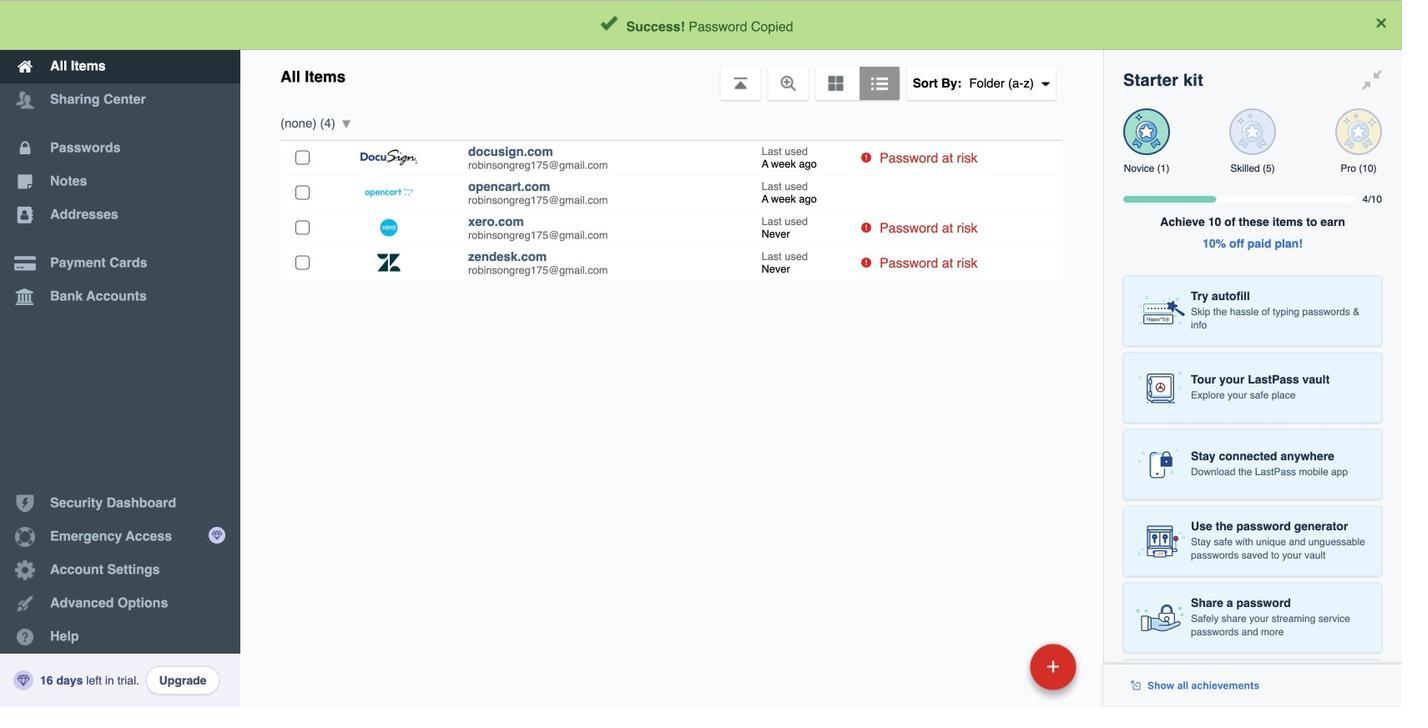 Task type: describe. For each thing, give the bounding box(es) containing it.
vault options navigation
[[240, 50, 1104, 100]]

new item navigation
[[915, 639, 1087, 708]]

new item element
[[915, 644, 1083, 691]]

main navigation navigation
[[0, 0, 240, 708]]

clear search image
[[402, 7, 436, 43]]



Task type: vqa. For each thing, say whether or not it's contained in the screenshot.
the New item navigation
yes



Task type: locate. For each thing, give the bounding box(es) containing it.
alert
[[0, 0, 1402, 50]]

search my vault text field
[[402, 7, 1069, 43]]

Search search field
[[402, 7, 1069, 43]]



